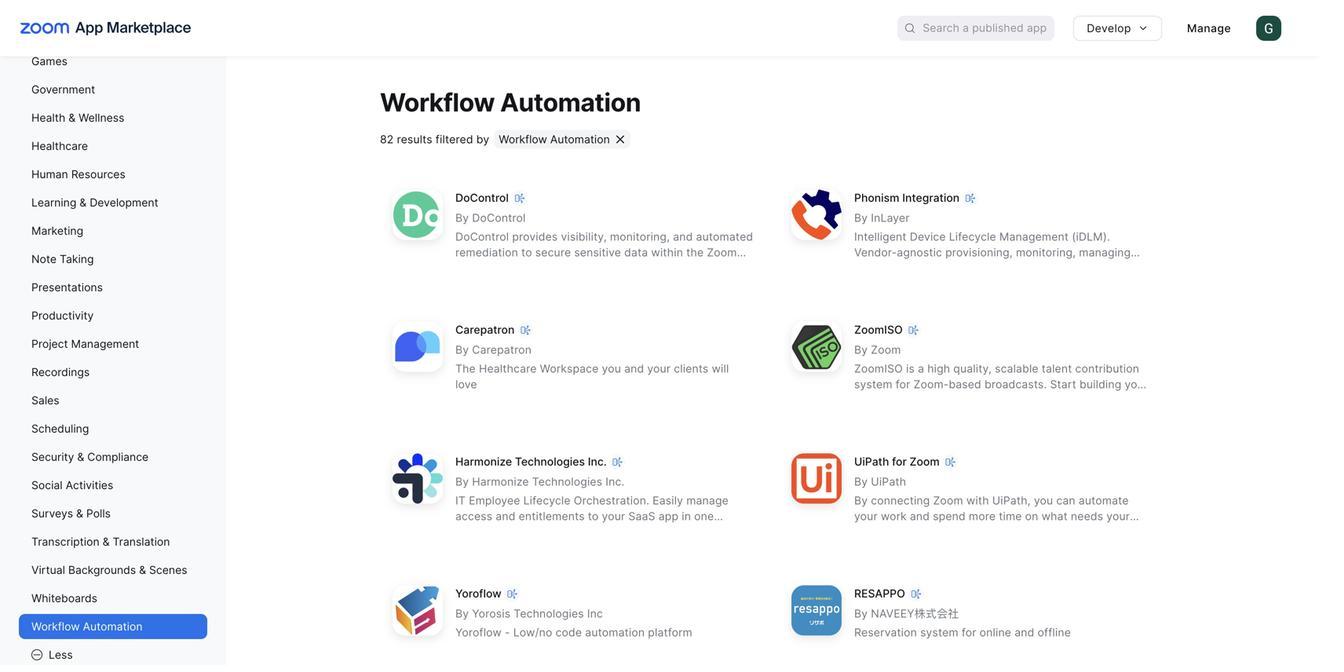 Task type: vqa. For each thing, say whether or not it's contained in the screenshot.


Task type: describe. For each thing, give the bounding box(es) containing it.
provisioning,
[[946, 246, 1013, 259]]

& for learning
[[80, 196, 87, 209]]

& for surveys
[[76, 507, 83, 520]]

wellness
[[79, 111, 124, 124]]

security
[[31, 450, 74, 464]]

resources
[[71, 168, 126, 181]]

you inside by uipath by connecting zoom with uipath, you can automate your work and spend more time on what needs your focus the most.
[[1034, 494, 1054, 507]]

develop
[[1087, 22, 1132, 35]]

1 vertical spatial docontrol
[[472, 211, 526, 224]]

scheduling link
[[19, 416, 207, 441]]

develop button
[[1074, 16, 1162, 41]]

code
[[556, 626, 582, 639]]

sales link
[[19, 388, 207, 413]]

migrating.
[[878, 261, 931, 275]]

monitoring, inside by inlayer intelligent device lifecycle management (idlm). vendor-agnostic provisioning, monitoring, managing and migrating. we speak phone, so you don't have to
[[1016, 246, 1076, 259]]

speak
[[954, 261, 985, 275]]

connecting
[[871, 494, 930, 507]]

your down automate
[[1107, 510, 1130, 523]]

harmonize technologies inc.
[[456, 455, 607, 468]]

project management link
[[19, 331, 207, 357]]

we
[[934, 261, 950, 275]]

access
[[456, 510, 493, 523]]

easily
[[653, 494, 683, 507]]

phonism integration
[[855, 191, 960, 204]]

zoomiso inside by zoom zoomiso is a high quality, scalable talent contribution system for zoom-based broadcasts. start building your contribution system today!
[[855, 362, 903, 375]]

broadcasts.
[[985, 378, 1047, 391]]

and inside by naveey株式会社 reservation system for online and offline
[[1015, 626, 1035, 639]]

platform
[[648, 626, 693, 639]]

uipath,
[[993, 494, 1031, 507]]

your inside by harmonize technologies inc. it employee lifecycle orchestration. easily manage access and entitlements to your saas app in one central location.
[[602, 510, 625, 523]]

central
[[456, 525, 492, 539]]

1 vertical spatial system
[[922, 393, 960, 407]]

entitlements
[[519, 510, 585, 523]]

project
[[31, 337, 68, 351]]

less
[[49, 648, 73, 662]]

to inside by harmonize technologies inc. it employee lifecycle orchestration. easily manage access and entitlements to your saas app in one central location.
[[588, 510, 599, 523]]

whiteboards
[[31, 592, 97, 605]]

backgrounds
[[68, 564, 136, 577]]

zoom-
[[914, 378, 949, 391]]

agnostic
[[897, 246, 943, 259]]

building
[[1080, 378, 1122, 391]]

learning & development
[[31, 196, 158, 209]]

for inside by naveey株式会社 reservation system for online and offline
[[962, 626, 977, 639]]

0 vertical spatial contribution
[[1076, 362, 1140, 375]]

sales
[[31, 394, 59, 407]]

location.
[[495, 525, 541, 539]]

by for system
[[855, 343, 868, 356]]

your up "focus"
[[855, 510, 878, 523]]

application.
[[456, 261, 517, 275]]

the
[[456, 362, 476, 375]]

by for access
[[456, 475, 469, 488]]

manage button
[[1175, 16, 1244, 41]]

& for health
[[68, 111, 76, 124]]

1 vertical spatial for
[[892, 455, 907, 468]]

0 vertical spatial carepatron
[[456, 323, 515, 336]]

low/no
[[513, 626, 553, 639]]

whiteboards link
[[19, 586, 207, 611]]

phone,
[[988, 261, 1025, 275]]

development
[[90, 196, 158, 209]]

to inside by inlayer intelligent device lifecycle management (idlm). vendor-agnostic provisioning, monitoring, managing and migrating. we speak phone, so you don't have to
[[1125, 261, 1135, 275]]

automate
[[1079, 494, 1129, 507]]

will
[[712, 362, 729, 375]]

learning
[[31, 196, 76, 209]]

data
[[625, 246, 648, 259]]

have
[[1096, 261, 1121, 275]]

provides
[[512, 230, 558, 243]]

0 vertical spatial workflow
[[380, 87, 495, 117]]

compliance
[[87, 450, 149, 464]]

healthcare inside by carepatron the healthcare workspace you and your clients will love
[[479, 362, 537, 375]]

can
[[1057, 494, 1076, 507]]

note
[[31, 253, 57, 266]]

social activities
[[31, 479, 113, 492]]

workflow for "workflow automation" button
[[499, 133, 547, 146]]

by naveey株式会社 reservation system for online and offline
[[855, 607, 1071, 639]]

the inside 'by docontrol docontrol provides visibility, monitoring, and automated remediation to secure sensitive data within the zoom application.'
[[687, 246, 704, 259]]

zoom inside by uipath by connecting zoom with uipath, you can automate your work and spend more time on what needs your focus the most.
[[934, 494, 964, 507]]

the inside by uipath by connecting zoom with uipath, you can automate your work and spend more time on what needs your focus the most.
[[887, 525, 904, 539]]

games
[[31, 55, 68, 68]]

naveey株式会社
[[871, 607, 959, 620]]

1 vertical spatial management
[[71, 337, 139, 351]]

automation
[[585, 626, 645, 639]]

human
[[31, 168, 68, 181]]

to inside 'by docontrol docontrol provides visibility, monitoring, and automated remediation to secure sensitive data within the zoom application.'
[[522, 246, 532, 259]]

presentations
[[31, 281, 103, 294]]

offline
[[1038, 626, 1071, 639]]

management inside by inlayer intelligent device lifecycle management (idlm). vendor-agnostic provisioning, monitoring, managing and migrating. we speak phone, so you don't have to
[[1000, 230, 1069, 243]]

transcription
[[31, 535, 99, 549]]

love
[[456, 378, 477, 391]]

marketing
[[31, 224, 83, 238]]

0 vertical spatial harmonize
[[456, 455, 512, 468]]

yorosis
[[472, 607, 511, 620]]

harmonize inside by harmonize technologies inc. it employee lifecycle orchestration. easily manage access and entitlements to your saas app in one central location.
[[472, 475, 529, 488]]

by inlayer intelligent device lifecycle management (idlm). vendor-agnostic provisioning, monitoring, managing and migrating. we speak phone, so you don't have to
[[855, 211, 1135, 275]]

yoroflow inside by yorosis technologies inc yoroflow - low/no code automation platform
[[456, 626, 502, 639]]

workflow automation for "workflow automation" button
[[499, 133, 610, 146]]

you inside by inlayer intelligent device lifecycle management (idlm). vendor-agnostic provisioning, monitoring, managing and migrating. we speak phone, so you don't have to
[[1044, 261, 1063, 275]]

by for love
[[456, 343, 469, 356]]

taking
[[60, 253, 94, 266]]

& left scenes
[[139, 564, 146, 577]]

filtered
[[436, 133, 473, 146]]

you inside by carepatron the healthcare workspace you and your clients will love
[[602, 362, 621, 375]]

phonism
[[855, 191, 900, 204]]

on
[[1026, 510, 1039, 523]]

saas
[[629, 510, 656, 523]]

vendor-
[[855, 246, 897, 259]]

translation
[[113, 535, 170, 549]]

start
[[1051, 378, 1077, 391]]

and inside by carepatron the healthcare workspace you and your clients will love
[[624, 362, 644, 375]]

project management
[[31, 337, 139, 351]]

social activities link
[[19, 473, 207, 498]]

government link
[[19, 77, 207, 102]]

integration
[[903, 191, 960, 204]]

productivity
[[31, 309, 94, 322]]

zoom inside by zoom zoomiso is a high quality, scalable talent contribution system for zoom-based broadcasts. start building your contribution system today!
[[871, 343, 901, 356]]

manage
[[687, 494, 729, 507]]

technologies for harmonize technologies inc.
[[532, 475, 603, 488]]

scalable
[[995, 362, 1039, 375]]

search a published app element
[[898, 16, 1055, 41]]

recordings link
[[19, 360, 207, 385]]

banner containing develop
[[0, 0, 1320, 57]]

and inside by harmonize technologies inc. it employee lifecycle orchestration. easily manage access and entitlements to your saas app in one central location.
[[496, 510, 516, 523]]



Task type: locate. For each thing, give the bounding box(es) containing it.
1 vertical spatial workflow automation
[[499, 133, 610, 146]]

work
[[881, 510, 907, 523]]

healthcare link
[[19, 134, 207, 159]]

system inside by naveey株式会社 reservation system for online and offline
[[921, 626, 959, 639]]

& for transcription
[[103, 535, 110, 549]]

0 vertical spatial docontrol
[[456, 191, 509, 204]]

remediation
[[456, 246, 518, 259]]

by inside by yorosis technologies inc yoroflow - low/no code automation platform
[[456, 607, 469, 620]]

zoomiso
[[855, 323, 903, 336], [855, 362, 903, 375]]

82 results filtered by
[[380, 133, 490, 146]]

clients
[[674, 362, 709, 375]]

1 vertical spatial the
[[887, 525, 904, 539]]

health & wellness link
[[19, 105, 207, 130]]

1 vertical spatial zoomiso
[[855, 362, 903, 375]]

0 horizontal spatial lifecycle
[[524, 494, 571, 507]]

is
[[906, 362, 915, 375]]

workflow right the by
[[499, 133, 547, 146]]

monitoring, up so
[[1016, 246, 1076, 259]]

system
[[855, 378, 893, 391], [922, 393, 960, 407], [921, 626, 959, 639]]

security & compliance link
[[19, 445, 207, 470]]

0 vertical spatial you
[[1044, 261, 1063, 275]]

surveys
[[31, 507, 73, 520]]

uipath inside by uipath by connecting zoom with uipath, you can automate your work and spend more time on what needs your focus the most.
[[871, 475, 907, 488]]

(idlm).
[[1072, 230, 1111, 243]]

0 vertical spatial technologies
[[515, 455, 585, 468]]

most.
[[908, 525, 937, 539]]

2 horizontal spatial to
[[1125, 261, 1135, 275]]

and inside by inlayer intelligent device lifecycle management (idlm). vendor-agnostic provisioning, monitoring, managing and migrating. we speak phone, so you don't have to
[[855, 261, 874, 275]]

automation for workflow automation link
[[83, 620, 143, 633]]

your left clients at the right bottom
[[648, 362, 671, 375]]

management
[[1000, 230, 1069, 243], [71, 337, 139, 351]]

& right health
[[68, 111, 76, 124]]

0 vertical spatial to
[[522, 246, 532, 259]]

managing
[[1079, 246, 1131, 259]]

your right 'building'
[[1125, 378, 1149, 391]]

monitoring, inside 'by docontrol docontrol provides visibility, monitoring, and automated remediation to secure sensitive data within the zoom application.'
[[610, 230, 670, 243]]

& up the virtual backgrounds & scenes
[[103, 535, 110, 549]]

by harmonize technologies inc. it employee lifecycle orchestration. easily manage access and entitlements to your saas app in one central location.
[[456, 475, 729, 539]]

lifecycle inside by harmonize technologies inc. it employee lifecycle orchestration. easily manage access and entitlements to your saas app in one central location.
[[524, 494, 571, 507]]

0 vertical spatial zoomiso
[[855, 323, 903, 336]]

2 vertical spatial workflow
[[31, 620, 80, 633]]

security & compliance
[[31, 450, 149, 464]]

technologies
[[515, 455, 585, 468], [532, 475, 603, 488], [514, 607, 584, 620]]

for down is
[[896, 378, 911, 391]]

government
[[31, 83, 95, 96]]

virtual
[[31, 564, 65, 577]]

1 horizontal spatial to
[[588, 510, 599, 523]]

1 horizontal spatial the
[[887, 525, 904, 539]]

spend
[[933, 510, 966, 523]]

and down vendor-
[[855, 261, 874, 275]]

and inside 'by docontrol docontrol provides visibility, monitoring, and automated remediation to secure sensitive data within the zoom application.'
[[673, 230, 693, 243]]

virtual backgrounds & scenes link
[[19, 558, 207, 583]]

contribution
[[1076, 362, 1140, 375], [855, 393, 919, 407]]

management up so
[[1000, 230, 1069, 243]]

and right online
[[1015, 626, 1035, 639]]

2 vertical spatial for
[[962, 626, 977, 639]]

transcription & translation
[[31, 535, 170, 549]]

by inside by zoom zoomiso is a high quality, scalable talent contribution system for zoom-based broadcasts. start building your contribution system today!
[[855, 343, 868, 356]]

system down zoom-
[[922, 393, 960, 407]]

monitoring,
[[610, 230, 670, 243], [1016, 246, 1076, 259]]

1 vertical spatial uipath
[[871, 475, 907, 488]]

1 vertical spatial you
[[602, 362, 621, 375]]

0 vertical spatial management
[[1000, 230, 1069, 243]]

yoroflow up yorosis
[[456, 587, 502, 600]]

workflow automation inside button
[[499, 133, 610, 146]]

yoroflow down yorosis
[[456, 626, 502, 639]]

2 vertical spatial to
[[588, 510, 599, 523]]

games link
[[19, 49, 207, 74]]

uipath
[[855, 455, 889, 468], [871, 475, 907, 488]]

0 vertical spatial monitoring,
[[610, 230, 670, 243]]

reservation
[[855, 626, 917, 639]]

2 zoomiso from the top
[[855, 362, 903, 375]]

0 vertical spatial automation
[[500, 87, 641, 117]]

virtual backgrounds & scenes
[[31, 564, 187, 577]]

a
[[918, 362, 925, 375]]

carepatron
[[456, 323, 515, 336], [472, 343, 532, 356]]

your down orchestration.
[[602, 510, 625, 523]]

within
[[651, 246, 683, 259]]

1 vertical spatial technologies
[[532, 475, 603, 488]]

2 vertical spatial technologies
[[514, 607, 584, 620]]

by inside by inlayer intelligent device lifecycle management (idlm). vendor-agnostic provisioning, monitoring, managing and migrating. we speak phone, so you don't have to
[[855, 211, 868, 224]]

resappo
[[855, 587, 906, 600]]

0 vertical spatial system
[[855, 378, 893, 391]]

so
[[1028, 261, 1041, 275]]

1 vertical spatial inc.
[[606, 475, 625, 488]]

polls
[[86, 507, 111, 520]]

management up recordings link
[[71, 337, 139, 351]]

0 horizontal spatial monitoring,
[[610, 230, 670, 243]]

2 vertical spatial you
[[1034, 494, 1054, 507]]

1 vertical spatial to
[[1125, 261, 1135, 275]]

2 vertical spatial automation
[[83, 620, 143, 633]]

1 vertical spatial harmonize
[[472, 475, 529, 488]]

manage
[[1188, 22, 1232, 35]]

0 horizontal spatial to
[[522, 246, 532, 259]]

inc.
[[588, 455, 607, 468], [606, 475, 625, 488]]

more
[[969, 510, 996, 523]]

by for your
[[855, 475, 868, 488]]

lifecycle up entitlements
[[524, 494, 571, 507]]

the down work
[[887, 525, 904, 539]]

for inside by zoom zoomiso is a high quality, scalable talent contribution system for zoom-based broadcasts. start building your contribution system today!
[[896, 378, 911, 391]]

1 vertical spatial healthcare
[[479, 362, 537, 375]]

by docontrol docontrol provides visibility, monitoring, and automated remediation to secure sensitive data within the zoom application.
[[456, 211, 753, 275]]

1 yoroflow from the top
[[456, 587, 502, 600]]

technologies inside by yorosis technologies inc yoroflow - low/no code automation platform
[[514, 607, 584, 620]]

healthcare right the
[[479, 362, 537, 375]]

1 vertical spatial automation
[[550, 133, 610, 146]]

by zoom zoomiso is a high quality, scalable talent contribution system for zoom-based broadcasts. start building your contribution system today!
[[855, 343, 1149, 407]]

secure
[[536, 246, 571, 259]]

0 vertical spatial uipath
[[855, 455, 889, 468]]

1 vertical spatial yoroflow
[[456, 626, 502, 639]]

banner
[[0, 0, 1320, 57]]

0 vertical spatial for
[[896, 378, 911, 391]]

2 vertical spatial workflow automation
[[31, 620, 143, 633]]

uipath down uipath for zoom
[[871, 475, 907, 488]]

& for security
[[77, 450, 84, 464]]

you right 'workspace'
[[602, 362, 621, 375]]

healthcare up human
[[31, 139, 88, 153]]

by inside by carepatron the healthcare workspace you and your clients will love
[[456, 343, 469, 356]]

1 vertical spatial contribution
[[855, 393, 919, 407]]

system left zoom-
[[855, 378, 893, 391]]

1 vertical spatial lifecycle
[[524, 494, 571, 507]]

your inside by carepatron the healthcare workspace you and your clients will love
[[648, 362, 671, 375]]

sensitive
[[574, 246, 621, 259]]

you up the what on the right bottom of page
[[1034, 494, 1054, 507]]

workspace
[[540, 362, 599, 375]]

and left clients at the right bottom
[[624, 362, 644, 375]]

the
[[687, 246, 704, 259], [887, 525, 904, 539]]

2 yoroflow from the top
[[456, 626, 502, 639]]

orchestration.
[[574, 494, 650, 507]]

for up connecting
[[892, 455, 907, 468]]

workflow automation down whiteboards
[[31, 620, 143, 633]]

0 vertical spatial lifecycle
[[949, 230, 997, 243]]

1 horizontal spatial workflow
[[380, 87, 495, 117]]

& right security
[[77, 450, 84, 464]]

intelligent
[[855, 230, 907, 243]]

zoomiso down migrating.
[[855, 323, 903, 336]]

to
[[522, 246, 532, 259], [1125, 261, 1135, 275], [588, 510, 599, 523]]

82
[[380, 133, 394, 146]]

1 vertical spatial carepatron
[[472, 343, 532, 356]]

recordings
[[31, 366, 90, 379]]

Search text field
[[923, 17, 1055, 40]]

health
[[31, 111, 65, 124]]

your inside by zoom zoomiso is a high quality, scalable talent contribution system for zoom-based broadcasts. start building your contribution system today!
[[1125, 378, 1149, 391]]

workflow for workflow automation link
[[31, 620, 80, 633]]

workflow up less
[[31, 620, 80, 633]]

and up within
[[673, 230, 693, 243]]

to down orchestration.
[[588, 510, 599, 523]]

automated
[[696, 230, 753, 243]]

by
[[477, 133, 490, 146]]

today!
[[963, 393, 996, 407]]

carepatron inside by carepatron the healthcare workspace you and your clients will love
[[472, 343, 532, 356]]

the right within
[[687, 246, 704, 259]]

technologies inside by harmonize technologies inc. it employee lifecycle orchestration. easily manage access and entitlements to your saas app in one central location.
[[532, 475, 603, 488]]

automation inside button
[[550, 133, 610, 146]]

1 horizontal spatial monitoring,
[[1016, 246, 1076, 259]]

0 horizontal spatial workflow
[[31, 620, 80, 633]]

& left the polls
[[76, 507, 83, 520]]

by for monitoring,
[[855, 211, 868, 224]]

technologies for yoroflow
[[514, 607, 584, 620]]

0 vertical spatial healthcare
[[31, 139, 88, 153]]

human resources
[[31, 168, 126, 181]]

1 horizontal spatial lifecycle
[[949, 230, 997, 243]]

2 vertical spatial docontrol
[[456, 230, 509, 243]]

1 zoomiso from the top
[[855, 323, 903, 336]]

and down employee
[[496, 510, 516, 523]]

1 vertical spatial workflow
[[499, 133, 547, 146]]

lifecycle inside by inlayer intelligent device lifecycle management (idlm). vendor-agnostic provisioning, monitoring, managing and migrating. we speak phone, so you don't have to
[[949, 230, 997, 243]]

you right so
[[1044, 261, 1063, 275]]

automation for "workflow automation" button
[[550, 133, 610, 146]]

zoomiso left is
[[855, 362, 903, 375]]

talent
[[1042, 362, 1073, 375]]

visibility,
[[561, 230, 607, 243]]

transcription & translation link
[[19, 529, 207, 555]]

contribution down is
[[855, 393, 919, 407]]

for left online
[[962, 626, 977, 639]]

to down provides
[[522, 246, 532, 259]]

in
[[682, 510, 691, 523]]

1 horizontal spatial management
[[1000, 230, 1069, 243]]

zoom
[[707, 246, 737, 259], [871, 343, 901, 356], [910, 455, 940, 468], [934, 494, 964, 507]]

system down naveey株式会社
[[921, 626, 959, 639]]

inc. inside by harmonize technologies inc. it employee lifecycle orchestration. easily manage access and entitlements to your saas app in one central location.
[[606, 475, 625, 488]]

0 horizontal spatial management
[[71, 337, 139, 351]]

workflow automation right the by
[[499, 133, 610, 146]]

inlayer
[[871, 211, 910, 224]]

high
[[928, 362, 951, 375]]

workflow automation
[[380, 87, 641, 117], [499, 133, 610, 146], [31, 620, 143, 633]]

workflow up 82 results filtered by
[[380, 87, 495, 117]]

and up most.
[[910, 510, 930, 523]]

0 vertical spatial the
[[687, 246, 704, 259]]

by inside 'by docontrol docontrol provides visibility, monitoring, and automated remediation to secure sensitive data within the zoom application.'
[[456, 211, 469, 224]]

and inside by uipath by connecting zoom with uipath, you can automate your work and spend more time on what needs your focus the most.
[[910, 510, 930, 523]]

& down human resources
[[80, 196, 87, 209]]

marketing link
[[19, 218, 207, 243]]

0 vertical spatial yoroflow
[[456, 587, 502, 600]]

by inside by harmonize technologies inc. it employee lifecycle orchestration. easily manage access and entitlements to your saas app in one central location.
[[456, 475, 469, 488]]

workflow inside button
[[499, 133, 547, 146]]

1 horizontal spatial healthcare
[[479, 362, 537, 375]]

1 vertical spatial monitoring,
[[1016, 246, 1076, 259]]

healthcare
[[31, 139, 88, 153], [479, 362, 537, 375]]

uipath up connecting
[[855, 455, 889, 468]]

by inside by naveey株式会社 reservation system for online and offline
[[855, 607, 868, 620]]

needs
[[1071, 510, 1104, 523]]

by for secure
[[456, 211, 469, 224]]

note taking link
[[19, 247, 207, 272]]

2 vertical spatial system
[[921, 626, 959, 639]]

harmonize
[[456, 455, 512, 468], [472, 475, 529, 488]]

workflow automation for workflow automation link
[[31, 620, 143, 633]]

0 horizontal spatial the
[[687, 246, 704, 259]]

to right have
[[1125, 261, 1135, 275]]

inc
[[587, 607, 603, 620]]

and
[[673, 230, 693, 243], [855, 261, 874, 275], [624, 362, 644, 375], [496, 510, 516, 523], [910, 510, 930, 523], [1015, 626, 1035, 639]]

based
[[949, 378, 982, 391]]

results
[[397, 133, 433, 146]]

lifecycle up provisioning, at the right
[[949, 230, 997, 243]]

activities
[[66, 479, 113, 492]]

1 horizontal spatial contribution
[[1076, 362, 1140, 375]]

0 vertical spatial workflow automation
[[380, 87, 641, 117]]

2 horizontal spatial workflow
[[499, 133, 547, 146]]

contribution up 'building'
[[1076, 362, 1140, 375]]

0 horizontal spatial healthcare
[[31, 139, 88, 153]]

0 vertical spatial inc.
[[588, 455, 607, 468]]

monitoring, up data
[[610, 230, 670, 243]]

workflow automation up the by
[[380, 87, 641, 117]]

0 horizontal spatial contribution
[[855, 393, 919, 407]]

zoom inside 'by docontrol docontrol provides visibility, monitoring, and automated remediation to secure sensitive data within the zoom application.'
[[707, 246, 737, 259]]



